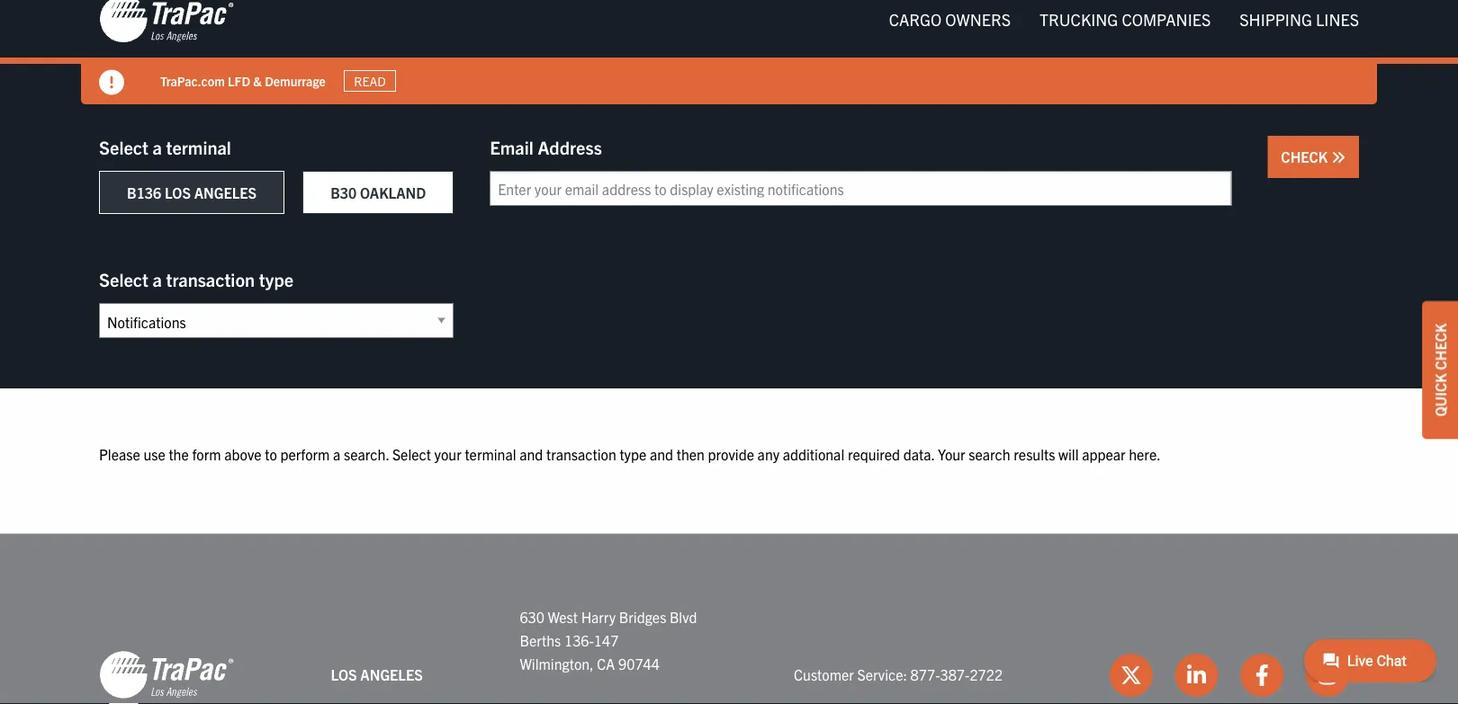 Task type: locate. For each thing, give the bounding box(es) containing it.
los angeles image
[[99, 0, 234, 45], [99, 651, 234, 701]]

search.
[[344, 446, 389, 464]]

and
[[520, 446, 543, 464], [650, 446, 673, 464]]

check button
[[1268, 136, 1359, 179]]

cargo owners link
[[875, 1, 1025, 38]]

a down the b136
[[153, 268, 162, 291]]

shipping lines
[[1240, 9, 1359, 29]]

1 vertical spatial type
[[620, 446, 647, 464]]

los angeles image inside banner
[[99, 0, 234, 45]]

0 vertical spatial angeles
[[194, 184, 257, 202]]

form
[[192, 446, 221, 464]]

1 vertical spatial a
[[153, 268, 162, 291]]

additional
[[783, 446, 845, 464]]

trucking
[[1040, 9, 1118, 29]]

menu bar
[[875, 1, 1374, 38]]

select left your
[[392, 446, 431, 464]]

berths
[[520, 632, 561, 650]]

select
[[99, 136, 148, 158], [99, 268, 148, 291], [392, 446, 431, 464]]

footer
[[0, 535, 1458, 705]]

0 horizontal spatial terminal
[[166, 136, 231, 158]]

630 west harry bridges blvd berths 136-147 wilmington, ca 90744 customer service: 877-387-2722
[[520, 609, 1003, 685]]

quick check link
[[1422, 301, 1458, 440]]

owners
[[946, 9, 1011, 29]]

a up the b136
[[153, 136, 162, 158]]

1 vertical spatial los
[[331, 667, 357, 685]]

blvd
[[670, 609, 697, 627]]

any
[[758, 446, 780, 464]]

lines
[[1316, 9, 1359, 29]]

transaction
[[166, 268, 255, 291], [546, 446, 616, 464]]

check inside quick check link
[[1431, 324, 1449, 371]]

Email Address email field
[[490, 171, 1232, 207]]

trucking companies link
[[1025, 1, 1225, 38]]

select up the b136
[[99, 136, 148, 158]]

1 vertical spatial los angeles image
[[99, 651, 234, 701]]

877-
[[911, 667, 940, 685]]

0 vertical spatial los
[[165, 184, 191, 202]]

check
[[1281, 148, 1331, 166], [1431, 324, 1449, 371]]

2 vertical spatial a
[[333, 446, 341, 464]]

menu bar containing cargo owners
[[875, 1, 1374, 38]]

terminal
[[166, 136, 231, 158], [465, 446, 516, 464]]

0 vertical spatial terminal
[[166, 136, 231, 158]]

0 vertical spatial check
[[1281, 148, 1331, 166]]

bridges
[[619, 609, 666, 627]]

select for select a terminal
[[99, 136, 148, 158]]

appear
[[1082, 446, 1126, 464]]

solid image
[[1331, 151, 1346, 165]]

1 vertical spatial angeles
[[360, 667, 423, 685]]

quick
[[1431, 374, 1449, 417]]

solid image
[[99, 70, 124, 95]]

0 horizontal spatial transaction
[[166, 268, 255, 291]]

type
[[259, 268, 294, 291], [620, 446, 647, 464]]

perform
[[280, 446, 330, 464]]

a left search.
[[333, 446, 341, 464]]

and right your
[[520, 446, 543, 464]]

search
[[969, 446, 1011, 464]]

west
[[548, 609, 578, 627]]

a
[[153, 136, 162, 158], [153, 268, 162, 291], [333, 446, 341, 464]]

1 horizontal spatial check
[[1431, 324, 1449, 371]]

terminal up b136 los angeles
[[166, 136, 231, 158]]

companies
[[1122, 9, 1211, 29]]

2 los angeles image from the top
[[99, 651, 234, 701]]

1 vertical spatial transaction
[[546, 446, 616, 464]]

check inside check 'button'
[[1281, 148, 1331, 166]]

your
[[434, 446, 462, 464]]

a for terminal
[[153, 136, 162, 158]]

0 vertical spatial type
[[259, 268, 294, 291]]

1 vertical spatial select
[[99, 268, 148, 291]]

menu bar inside banner
[[875, 1, 1374, 38]]

2 vertical spatial select
[[392, 446, 431, 464]]

0 horizontal spatial and
[[520, 446, 543, 464]]

data.
[[904, 446, 935, 464]]

1 vertical spatial terminal
[[465, 446, 516, 464]]

0 vertical spatial select
[[99, 136, 148, 158]]

0 horizontal spatial angeles
[[194, 184, 257, 202]]

then
[[677, 446, 705, 464]]

angeles
[[194, 184, 257, 202], [360, 667, 423, 685]]

0 vertical spatial a
[[153, 136, 162, 158]]

1 horizontal spatial transaction
[[546, 446, 616, 464]]

1 los angeles image from the top
[[99, 0, 234, 45]]

los
[[165, 184, 191, 202], [331, 667, 357, 685]]

required
[[848, 446, 900, 464]]

read link
[[344, 70, 396, 92]]

select down the b136
[[99, 268, 148, 291]]

1 horizontal spatial and
[[650, 446, 673, 464]]

ca
[[597, 655, 615, 673]]

0 vertical spatial los angeles image
[[99, 0, 234, 45]]

footer containing 630 west harry bridges blvd
[[0, 535, 1458, 705]]

1 vertical spatial check
[[1431, 324, 1449, 371]]

terminal right your
[[465, 446, 516, 464]]

0 horizontal spatial check
[[1281, 148, 1331, 166]]

your
[[938, 446, 966, 464]]

provide
[[708, 446, 754, 464]]

90744
[[618, 655, 660, 673]]

and left then
[[650, 446, 673, 464]]

banner
[[0, 0, 1458, 105]]



Task type: describe. For each thing, give the bounding box(es) containing it.
2 and from the left
[[650, 446, 673, 464]]

lfd
[[228, 73, 250, 89]]

customer
[[794, 667, 854, 685]]

will
[[1059, 446, 1079, 464]]

1 horizontal spatial los
[[331, 667, 357, 685]]

please use the form above to perform a search. select your terminal and transaction type and then provide any additional required data. your search results will appear here.
[[99, 446, 1161, 464]]

the
[[169, 446, 189, 464]]

email address
[[490, 136, 602, 158]]

0 horizontal spatial type
[[259, 268, 294, 291]]

address
[[538, 136, 602, 158]]

read
[[354, 73, 386, 90]]

los angeles
[[331, 667, 423, 685]]

harry
[[581, 609, 616, 627]]

b30
[[331, 184, 357, 202]]

2722
[[970, 667, 1003, 685]]

here.
[[1129, 446, 1161, 464]]

1 and from the left
[[520, 446, 543, 464]]

use
[[144, 446, 165, 464]]

cargo
[[889, 9, 942, 29]]

banner containing cargo owners
[[0, 0, 1458, 105]]

select a terminal
[[99, 136, 231, 158]]

0 horizontal spatial los
[[165, 184, 191, 202]]

b30 oakland
[[331, 184, 426, 202]]

cargo owners
[[889, 9, 1011, 29]]

select for select a transaction type
[[99, 268, 148, 291]]

1 horizontal spatial type
[[620, 446, 647, 464]]

wilmington,
[[520, 655, 594, 673]]

to
[[265, 446, 277, 464]]

shipping
[[1240, 9, 1312, 29]]

trapac.com
[[160, 73, 225, 89]]

b136 los angeles
[[127, 184, 257, 202]]

trucking companies
[[1040, 9, 1211, 29]]

shipping lines link
[[1225, 1, 1374, 38]]

1 horizontal spatial terminal
[[465, 446, 516, 464]]

630
[[520, 609, 545, 627]]

&
[[253, 73, 262, 89]]

above
[[224, 446, 262, 464]]

quick check
[[1431, 324, 1449, 417]]

results
[[1014, 446, 1055, 464]]

1 horizontal spatial angeles
[[360, 667, 423, 685]]

email
[[490, 136, 534, 158]]

a for transaction
[[153, 268, 162, 291]]

please
[[99, 446, 140, 464]]

387-
[[940, 667, 970, 685]]

service:
[[857, 667, 907, 685]]

demurrage
[[265, 73, 326, 89]]

oakland
[[360, 184, 426, 202]]

0 vertical spatial transaction
[[166, 268, 255, 291]]

147
[[594, 632, 619, 650]]

select a transaction type
[[99, 268, 294, 291]]

b136
[[127, 184, 161, 202]]

136-
[[564, 632, 594, 650]]

trapac.com lfd & demurrage
[[160, 73, 326, 89]]



Task type: vqa. For each thing, say whether or not it's contained in the screenshot.
News link
no



